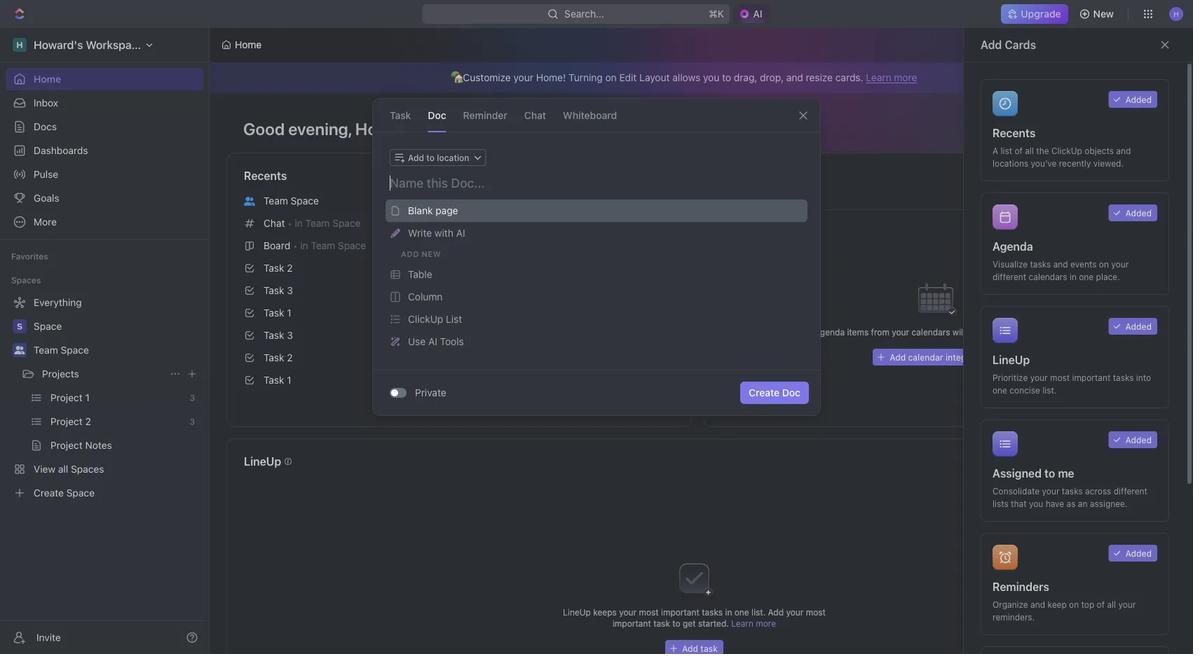 Task type: describe. For each thing, give the bounding box(es) containing it.
added button for assigned to me
[[1109, 432, 1158, 449]]

2 for ‎task 2
[[287, 352, 293, 364]]

me
[[1058, 467, 1075, 481]]

upgrade link
[[1001, 4, 1068, 24]]

howard
[[355, 119, 415, 139]]

lineup for lineup prioritize your most important tasks into one concise list.
[[993, 354, 1030, 367]]

clickup inside recents a list of all the clickup objects and locations you've recently viewed.
[[1052, 146, 1082, 156]]

concise
[[1010, 386, 1040, 395]]

you've
[[1031, 158, 1057, 168]]

added button for reminders
[[1109, 545, 1158, 562]]

‎task 2
[[264, 352, 293, 364]]

add new
[[401, 250, 441, 259]]

the
[[1036, 146, 1049, 156]]

of inside recents a list of all the clickup objects and locations you've recently viewed.
[[1015, 146, 1023, 156]]

0 vertical spatial home
[[235, 39, 262, 50]]

most for lineup keeps your most important tasks in one list. add your most important task to get started.
[[639, 608, 659, 618]]

1 horizontal spatial edit
[[1007, 39, 1025, 50]]

1 horizontal spatial most
[[806, 608, 826, 618]]

agenda for agenda items from your calendars will show here. learn more
[[815, 327, 845, 337]]

0 vertical spatial more
[[894, 72, 917, 83]]

that
[[1011, 499, 1027, 509]]

use ai tools
[[408, 336, 464, 348]]

favorites button
[[6, 248, 54, 265]]

resize
[[806, 72, 833, 83]]

calendars inside agenda visualize tasks and events on your different calendars in one place.
[[1029, 272, 1067, 282]]

different for tasks
[[993, 272, 1027, 282]]

to inside assigned to me consolidate your tasks across different lists that you have as an assignee.
[[1045, 467, 1055, 481]]

lineup prioritize your most important tasks into one concise list.
[[993, 354, 1151, 395]]

good evening, howard
[[243, 119, 415, 139]]

of inside reminders organize and keep on top of all your reminders.
[[1097, 600, 1105, 610]]

create doc
[[749, 387, 801, 399]]

🏡 customize your home! turning on edit layout allows you to drag, drop, and resize cards. learn more
[[451, 72, 917, 83]]

reminders
[[993, 581, 1049, 594]]

list
[[1001, 146, 1012, 156]]

tasks for keeps
[[702, 608, 723, 618]]

space up chat • in team space
[[291, 195, 319, 207]]

add calendar integrations button
[[873, 349, 1000, 366]]

0 vertical spatial doc
[[428, 109, 446, 121]]

added for lineup
[[1126, 322, 1152, 332]]

here.
[[991, 327, 1011, 337]]

chat button
[[524, 99, 546, 132]]

add cards
[[981, 38, 1036, 52]]

most for lineup prioritize your most important tasks into one concise list.
[[1050, 373, 1070, 383]]

task 1 link
[[238, 302, 680, 325]]

and inside agenda visualize tasks and events on your different calendars in one place.
[[1054, 259, 1068, 269]]

lineup keeps your most important tasks in one list. add your most important task to get started.
[[563, 608, 826, 629]]

reminder
[[463, 109, 507, 121]]

goals link
[[6, 187, 203, 210]]

lineup for lineup keeps your most important tasks in one list. add your most important task to get started.
[[563, 608, 591, 618]]

dialog containing task
[[372, 98, 821, 416]]

0 vertical spatial team space link
[[238, 190, 680, 212]]

task 3 for first task 3 link
[[264, 285, 293, 297]]

manage
[[1105, 39, 1142, 50]]

team down chat • in team space
[[311, 240, 335, 252]]

get
[[683, 619, 696, 629]]

pulse link
[[6, 163, 203, 186]]

top
[[1081, 600, 1095, 610]]

column
[[408, 291, 443, 303]]

you inside assigned to me consolidate your tasks across different lists that you have as an assignee.
[[1029, 499, 1043, 509]]

on inside reminders organize and keep on top of all your reminders.
[[1069, 600, 1079, 610]]

keep
[[1048, 600, 1067, 610]]

blank page
[[408, 205, 458, 217]]

assigned to me consolidate your tasks across different lists that you have as an assignee.
[[993, 467, 1148, 509]]

location
[[437, 153, 469, 163]]

good
[[243, 119, 285, 139]]

inbox
[[34, 97, 58, 109]]

reminders organize and keep on top of all your reminders.
[[993, 581, 1136, 623]]

edit layout:
[[1007, 39, 1061, 50]]

manage cards
[[1105, 39, 1172, 50]]

task left doc button
[[390, 109, 411, 121]]

agenda visualize tasks and events on your different calendars in one place.
[[993, 240, 1129, 282]]

page
[[436, 205, 458, 217]]

home inside sidebar navigation
[[34, 73, 61, 85]]

pulse
[[34, 169, 58, 180]]

task 1
[[264, 307, 291, 319]]

add for add cards
[[981, 38, 1002, 52]]

0 vertical spatial team space
[[264, 195, 319, 207]]

lineup for lineup
[[244, 455, 281, 469]]

your inside agenda visualize tasks and events on your different calendars in one place.
[[1111, 259, 1129, 269]]

favorites
[[11, 252, 48, 262]]

one inside agenda visualize tasks and events on your different calendars in one place.
[[1079, 272, 1094, 282]]

team inside sidebar navigation
[[34, 345, 58, 356]]

1 vertical spatial calendars
[[912, 327, 950, 337]]

manage cards button
[[1097, 34, 1181, 56]]

team up board • in team space
[[305, 218, 330, 229]]

objects
[[1085, 146, 1114, 156]]

task for task 1 "link"
[[264, 307, 284, 319]]

3 for 2nd task 3 link from the top of the page
[[287, 330, 293, 341]]

cards for manage cards
[[1145, 39, 1172, 50]]

and right drop,
[[786, 72, 803, 83]]

2 vertical spatial important
[[613, 619, 651, 629]]

place.
[[1096, 272, 1120, 282]]

to inside lineup keeps your most important tasks in one list. add your most important task to get started.
[[673, 619, 681, 629]]

clickup inside button
[[408, 314, 443, 325]]

0 horizontal spatial learn more link
[[731, 619, 776, 629]]

assigned to me image
[[993, 432, 1018, 457]]

integrations
[[946, 353, 994, 362]]

locations
[[993, 158, 1029, 168]]

task for 2nd task 3 link from the top of the page
[[264, 330, 284, 341]]

assigned
[[993, 467, 1042, 481]]

doc button
[[428, 99, 446, 132]]

prioritize
[[993, 373, 1028, 383]]

added for assigned to me
[[1126, 435, 1152, 445]]

agenda image
[[993, 205, 1018, 230]]

chat for chat • in team space
[[264, 218, 285, 229]]

one for lineup keeps your most important tasks in one list. add your most important task to get started.
[[735, 608, 749, 618]]

space up board • in team space
[[332, 218, 361, 229]]

private
[[415, 387, 446, 399]]

column button
[[386, 286, 808, 308]]

🏡
[[451, 72, 460, 83]]

0 vertical spatial learn
[[866, 72, 892, 83]]

2 vertical spatial more
[[756, 619, 776, 629]]

tree inside sidebar navigation
[[6, 292, 203, 505]]

user group image
[[244, 197, 255, 206]]

recents for recents a list of all the clickup objects and locations you've recently viewed.
[[993, 127, 1036, 140]]

create doc button
[[740, 382, 809, 405]]

in inside lineup keeps your most important tasks in one list. add your most important task to get started.
[[725, 608, 732, 618]]

invite
[[36, 632, 61, 644]]

today button
[[1102, 190, 1138, 207]]

1 vertical spatial learn
[[1013, 327, 1036, 337]]

tasks inside agenda visualize tasks and events on your different calendars in one place.
[[1030, 259, 1051, 269]]

learn more
[[731, 619, 776, 629]]

0 horizontal spatial you
[[703, 72, 720, 83]]

your inside assigned to me consolidate your tasks across different lists that you have as an assignee.
[[1042, 487, 1060, 496]]

recents a list of all the clickup objects and locations you've recently viewed.
[[993, 127, 1131, 168]]

task for task 2 link
[[264, 263, 284, 274]]

your inside lineup prioritize your most important tasks into one concise list.
[[1030, 373, 1048, 383]]

upgrade
[[1021, 8, 1061, 20]]

items
[[847, 327, 869, 337]]

lineup image
[[993, 318, 1018, 344]]

‎task 1
[[264, 375, 291, 386]]

‎task for ‎task 2
[[264, 352, 284, 364]]

learn more link for 🏡 customize your home! turning on edit layout allows you to drag, drop, and resize cards. learn more
[[866, 72, 917, 83]]

drop,
[[760, 72, 784, 83]]

in up board • in team space
[[295, 218, 303, 229]]

new button
[[1074, 3, 1122, 25]]

in inside agenda visualize tasks and events on your different calendars in one place.
[[1070, 272, 1077, 282]]

home link
[[6, 68, 203, 90]]

blank page button
[[386, 200, 808, 222]]

ai inside the use ai tools button
[[428, 336, 437, 348]]

alert containing 🏡 customize your home! turning on edit layout allows you to drag, drop, and resize cards.
[[210, 62, 1186, 93]]

table button
[[386, 264, 808, 286]]

3 for first task 3 link
[[287, 285, 293, 297]]

cards for add cards
[[1005, 38, 1036, 52]]

1 task 3 link from the top
[[238, 280, 680, 302]]

started.
[[698, 619, 729, 629]]

1 for task 1
[[287, 307, 291, 319]]

1 vertical spatial team space link
[[34, 339, 201, 362]]

task for first task 3 link
[[264, 285, 284, 297]]



Task type: locate. For each thing, give the bounding box(es) containing it.
‎task for ‎task 1
[[264, 375, 284, 386]]

different
[[993, 272, 1027, 282], [1114, 487, 1148, 496]]

different up "assignee."
[[1114, 487, 1148, 496]]

added button for recents
[[1109, 91, 1158, 108]]

and left keep
[[1031, 600, 1045, 610]]

one inside lineup keeps your most important tasks in one list. add your most important task to get started.
[[735, 608, 749, 618]]

doc right task button
[[428, 109, 446, 121]]

0 horizontal spatial chat
[[264, 218, 285, 229]]

important down keeps on the bottom of page
[[613, 619, 651, 629]]

0 horizontal spatial agenda
[[815, 327, 845, 337]]

2 for task 2
[[287, 263, 293, 274]]

more
[[894, 72, 917, 83], [1038, 327, 1058, 337], [756, 619, 776, 629]]

agenda up visualize
[[993, 240, 1033, 253]]

1 task 3 from the top
[[264, 285, 293, 297]]

dashboards
[[34, 145, 88, 156]]

all inside recents a list of all the clickup objects and locations you've recently viewed.
[[1025, 146, 1034, 156]]

home!
[[536, 72, 566, 83]]

2 horizontal spatial one
[[1079, 272, 1094, 282]]

visualize
[[993, 259, 1028, 269]]

agenda left items
[[815, 327, 845, 337]]

2
[[287, 263, 293, 274], [287, 352, 293, 364]]

0 vertical spatial chat
[[524, 109, 546, 121]]

1 vertical spatial 3
[[287, 330, 293, 341]]

1 2 from the top
[[287, 263, 293, 274]]

5 added from the top
[[1126, 549, 1152, 559]]

to inside button
[[427, 153, 435, 163]]

into
[[1136, 373, 1151, 383]]

task down "task 1"
[[264, 330, 284, 341]]

2 horizontal spatial more
[[1038, 327, 1058, 337]]

your
[[514, 72, 534, 83], [1111, 259, 1129, 269], [892, 327, 909, 337], [1030, 373, 1048, 383], [1042, 487, 1060, 496], [1119, 600, 1136, 610], [619, 608, 637, 618], [786, 608, 804, 618]]

0 vertical spatial one
[[1079, 272, 1094, 282]]

one down prioritize
[[993, 386, 1007, 395]]

• inside chat • in team space
[[288, 218, 292, 229]]

learn right cards.
[[866, 72, 892, 83]]

tasks inside lineup keeps your most important tasks in one list. add your most important task to get started.
[[702, 608, 723, 618]]

added for reminders
[[1126, 549, 1152, 559]]

ai right use
[[428, 336, 437, 348]]

tasks inside assigned to me consolidate your tasks across different lists that you have as an assignee.
[[1062, 487, 1083, 496]]

learn right the started.
[[731, 619, 754, 629]]

reminder button
[[463, 99, 507, 132]]

3 added from the top
[[1126, 322, 1152, 332]]

0 horizontal spatial different
[[993, 272, 1027, 282]]

one for lineup prioritize your most important tasks into one concise list.
[[993, 386, 1007, 395]]

0 vertical spatial •
[[288, 218, 292, 229]]

user group image
[[14, 346, 25, 355]]

1
[[287, 307, 291, 319], [287, 375, 291, 386]]

0 vertical spatial important
[[1072, 373, 1111, 383]]

more right cards.
[[894, 72, 917, 83]]

as
[[1067, 499, 1076, 509]]

1 for ‎task 1
[[287, 375, 291, 386]]

on
[[605, 72, 617, 83], [1099, 259, 1109, 269], [1069, 600, 1079, 610]]

add for add to location
[[408, 153, 424, 163]]

add to location
[[408, 153, 469, 163]]

add calendar integrations
[[890, 353, 994, 362]]

goals
[[34, 192, 59, 204]]

2 up ‎task 1
[[287, 352, 293, 364]]

different for me
[[1114, 487, 1148, 496]]

table
[[408, 269, 432, 280]]

0 vertical spatial agenda
[[993, 240, 1033, 253]]

tree containing team space
[[6, 292, 203, 505]]

added button down "assignee."
[[1109, 545, 1158, 562]]

chat up board
[[264, 218, 285, 229]]

tasks right visualize
[[1030, 259, 1051, 269]]

add left calendar
[[890, 353, 906, 362]]

space up projects
[[61, 345, 89, 356]]

cards.
[[836, 72, 863, 83]]

2 ‎task from the top
[[264, 375, 284, 386]]

1 inside "link"
[[287, 307, 291, 319]]

0 vertical spatial different
[[993, 272, 1027, 282]]

1 vertical spatial learn more link
[[1013, 327, 1058, 337]]

tasks for to
[[1062, 487, 1083, 496]]

learn more link right here. at right
[[1013, 327, 1058, 337]]

an
[[1078, 499, 1088, 509]]

and left events
[[1054, 259, 1068, 269]]

1 vertical spatial ‎task
[[264, 375, 284, 386]]

0 horizontal spatial important
[[613, 619, 651, 629]]

added for recents
[[1126, 95, 1152, 104]]

tree
[[6, 292, 203, 505]]

reminders.
[[993, 613, 1035, 623]]

1 horizontal spatial important
[[661, 608, 700, 618]]

• for chat
[[288, 218, 292, 229]]

to left the me
[[1045, 467, 1055, 481]]

added button down the today
[[1109, 205, 1158, 222]]

4 added from the top
[[1126, 435, 1152, 445]]

1 horizontal spatial different
[[1114, 487, 1148, 496]]

learn more link right the started.
[[731, 619, 776, 629]]

task down board
[[264, 263, 284, 274]]

0 vertical spatial learn more link
[[866, 72, 917, 83]]

1 horizontal spatial ai
[[456, 227, 465, 239]]

team space link up 'projects' link
[[34, 339, 201, 362]]

1 vertical spatial one
[[993, 386, 1007, 395]]

clickup down column
[[408, 314, 443, 325]]

added down "today" button
[[1126, 208, 1152, 218]]

0 horizontal spatial recents
[[244, 169, 287, 183]]

tasks up the started.
[[702, 608, 723, 618]]

added button for agenda
[[1109, 205, 1158, 222]]

0 horizontal spatial all
[[1025, 146, 1034, 156]]

edit left layout
[[619, 72, 637, 83]]

2 horizontal spatial learn more link
[[1013, 327, 1058, 337]]

lineup inside lineup prioritize your most important tasks into one concise list.
[[993, 354, 1030, 367]]

lineup inside lineup keeps your most important tasks in one list. add your most important task to get started.
[[563, 608, 591, 618]]

chat for chat
[[524, 109, 546, 121]]

2 horizontal spatial learn
[[1013, 327, 1036, 337]]

2 vertical spatial learn more link
[[731, 619, 776, 629]]

all right the top
[[1107, 600, 1116, 610]]

2 added from the top
[[1126, 208, 1152, 218]]

spaces
[[11, 276, 41, 285]]

team space link up with
[[238, 190, 680, 212]]

from
[[871, 327, 890, 337]]

dialog
[[372, 98, 821, 416]]

list. up learn more
[[752, 608, 766, 618]]

0 vertical spatial clickup
[[1052, 146, 1082, 156]]

important inside lineup prioritize your most important tasks into one concise list.
[[1072, 373, 1111, 383]]

1 horizontal spatial agenda
[[993, 240, 1033, 253]]

0 vertical spatial ai
[[456, 227, 465, 239]]

added button up into on the bottom of the page
[[1109, 318, 1158, 335]]

learn
[[866, 72, 892, 83], [1013, 327, 1036, 337], [731, 619, 754, 629]]

added for agenda
[[1126, 208, 1152, 218]]

in up the started.
[[725, 608, 732, 618]]

‎task up ‎task 1
[[264, 352, 284, 364]]

1 vertical spatial •
[[293, 241, 297, 251]]

1 horizontal spatial of
[[1097, 600, 1105, 610]]

• right board
[[293, 241, 297, 251]]

layout:
[[1027, 39, 1061, 50]]

2 horizontal spatial lineup
[[993, 354, 1030, 367]]

recents inside recents a list of all the clickup objects and locations you've recently viewed.
[[993, 127, 1036, 140]]

2 2 from the top
[[287, 352, 293, 364]]

tasks up 'as'
[[1062, 487, 1083, 496]]

0 horizontal spatial one
[[735, 608, 749, 618]]

agenda for agenda visualize tasks and events on your different calendars in one place.
[[993, 240, 1033, 253]]

• for board
[[293, 241, 297, 251]]

tasks
[[1030, 259, 1051, 269], [1113, 373, 1134, 383], [1062, 487, 1083, 496], [702, 608, 723, 618]]

to left drag,
[[722, 72, 731, 83]]

most inside lineup prioritize your most important tasks into one concise list.
[[1050, 373, 1070, 383]]

0 horizontal spatial team space link
[[34, 339, 201, 362]]

board
[[264, 240, 290, 252]]

0 horizontal spatial doc
[[428, 109, 446, 121]]

show
[[968, 327, 989, 337]]

0 vertical spatial 2
[[287, 263, 293, 274]]

agenda inside agenda visualize tasks and events on your different calendars in one place.
[[993, 240, 1033, 253]]

1 vertical spatial 2
[[287, 352, 293, 364]]

5 added button from the top
[[1109, 545, 1158, 562]]

calendar
[[908, 353, 943, 362]]

task 3
[[264, 285, 293, 297], [264, 330, 293, 341]]

1 1 from the top
[[287, 307, 291, 319]]

1 vertical spatial chat
[[264, 218, 285, 229]]

write with ai
[[408, 227, 465, 239]]

added button for lineup
[[1109, 318, 1158, 335]]

added button down manage cards "button"
[[1109, 91, 1158, 108]]

2 vertical spatial lineup
[[563, 608, 591, 618]]

organize
[[993, 600, 1028, 610]]

important left into on the bottom of the page
[[1072, 373, 1111, 383]]

add for add calendar integrations
[[890, 353, 906, 362]]

one up learn more
[[735, 608, 749, 618]]

recently
[[1059, 158, 1091, 168]]

on inside agenda visualize tasks and events on your different calendars in one place.
[[1099, 259, 1109, 269]]

1 vertical spatial lineup
[[244, 455, 281, 469]]

clickup list
[[408, 314, 462, 325]]

search...
[[565, 8, 605, 20]]

tasks inside lineup prioritize your most important tasks into one concise list.
[[1113, 373, 1134, 383]]

team space inside sidebar navigation
[[34, 345, 89, 356]]

0 vertical spatial lineup
[[993, 354, 1030, 367]]

2 added button from the top
[[1109, 205, 1158, 222]]

task 2
[[264, 263, 293, 274]]

cards inside manage cards "button"
[[1145, 39, 1172, 50]]

inbox link
[[6, 92, 203, 114]]

0 vertical spatial edit
[[1007, 39, 1025, 50]]

different inside agenda visualize tasks and events on your different calendars in one place.
[[993, 272, 1027, 282]]

1 horizontal spatial learn more link
[[866, 72, 917, 83]]

one down events
[[1079, 272, 1094, 282]]

more right lineup image
[[1038, 327, 1058, 337]]

you right allows
[[703, 72, 720, 83]]

drag,
[[734, 72, 757, 83]]

1 horizontal spatial team space
[[264, 195, 319, 207]]

1 horizontal spatial cards
[[1145, 39, 1172, 50]]

team right user group image
[[264, 195, 288, 207]]

on for 🏡
[[605, 72, 617, 83]]

2 1 from the top
[[287, 375, 291, 386]]

0 vertical spatial recents
[[993, 127, 1036, 140]]

and inside recents a list of all the clickup objects and locations you've recently viewed.
[[1116, 146, 1131, 156]]

use ai tools button
[[386, 331, 808, 353]]

1 horizontal spatial list.
[[1043, 386, 1057, 395]]

3 down task 2
[[287, 285, 293, 297]]

task down task 2
[[264, 307, 284, 319]]

1 vertical spatial edit
[[619, 72, 637, 83]]

1 horizontal spatial more
[[894, 72, 917, 83]]

0 vertical spatial 1
[[287, 307, 291, 319]]

agenda
[[993, 240, 1033, 253], [815, 327, 845, 337]]

task 3 up ‎task 2
[[264, 330, 293, 341]]

projects link
[[42, 363, 164, 386]]

1 vertical spatial all
[[1107, 600, 1116, 610]]

and inside reminders organize and keep on top of all your reminders.
[[1031, 600, 1045, 610]]

2 horizontal spatial important
[[1072, 373, 1111, 383]]

write with ai button
[[386, 222, 808, 245]]

added down manage cards "button"
[[1126, 95, 1152, 104]]

space down chat • in team space
[[338, 240, 366, 252]]

1 horizontal spatial clickup
[[1052, 146, 1082, 156]]

1 vertical spatial ai
[[428, 336, 437, 348]]

evening,
[[288, 119, 352, 139]]

alert
[[210, 62, 1186, 93]]

blank
[[408, 205, 433, 217]]

space inside sidebar navigation
[[61, 345, 89, 356]]

1 vertical spatial clickup
[[408, 314, 443, 325]]

0 horizontal spatial lineup
[[244, 455, 281, 469]]

doc right create on the bottom right of the page
[[782, 387, 801, 399]]

different inside assigned to me consolidate your tasks across different lists that you have as an assignee.
[[1114, 487, 1148, 496]]

on left the top
[[1069, 600, 1079, 610]]

of right list
[[1015, 146, 1023, 156]]

add to location button
[[390, 149, 486, 166]]

tasks left into on the bottom of the page
[[1113, 373, 1134, 383]]

your inside reminders organize and keep on top of all your reminders.
[[1119, 600, 1136, 610]]

learn more link for agenda items from your calendars will show here. learn more
[[1013, 327, 1058, 337]]

add left edit layout:
[[981, 38, 1002, 52]]

1 3 from the top
[[287, 285, 293, 297]]

• inside board • in team space
[[293, 241, 297, 251]]

calendars up calendar
[[912, 327, 950, 337]]

0 vertical spatial all
[[1025, 146, 1034, 156]]

of
[[1015, 146, 1023, 156], [1097, 600, 1105, 610]]

assignee.
[[1090, 499, 1128, 509]]

1 vertical spatial team space
[[34, 345, 89, 356]]

you right that
[[1029, 499, 1043, 509]]

task inside "link"
[[264, 307, 284, 319]]

1 horizontal spatial learn
[[866, 72, 892, 83]]

1 vertical spatial important
[[661, 608, 700, 618]]

edit left layout:
[[1007, 39, 1025, 50]]

to
[[722, 72, 731, 83], [427, 153, 435, 163], [1045, 467, 1055, 481], [673, 619, 681, 629]]

have
[[1046, 499, 1064, 509]]

list. right concise
[[1043, 386, 1057, 395]]

on up place.
[[1099, 259, 1109, 269]]

0 vertical spatial list.
[[1043, 386, 1057, 395]]

1 down task 2
[[287, 307, 291, 319]]

board • in team space
[[264, 240, 366, 252]]

learn more link right cards.
[[866, 72, 917, 83]]

0 vertical spatial ‎task
[[264, 352, 284, 364]]

to left location
[[427, 153, 435, 163]]

turning
[[569, 72, 603, 83]]

reminders image
[[993, 545, 1018, 571]]

2 horizontal spatial most
[[1050, 373, 1070, 383]]

recents for recents
[[244, 169, 287, 183]]

task
[[654, 619, 670, 629]]

list. inside lineup keeps your most important tasks in one list. add your most important task to get started.
[[752, 608, 766, 618]]

added down into on the bottom of the page
[[1126, 435, 1152, 445]]

recents up user group image
[[244, 169, 287, 183]]

list
[[446, 314, 462, 325]]

task 2 link
[[238, 257, 680, 280]]

write
[[408, 227, 432, 239]]

0 vertical spatial of
[[1015, 146, 1023, 156]]

1 horizontal spatial lineup
[[563, 608, 591, 618]]

of right the top
[[1097, 600, 1105, 610]]

added down "assignee."
[[1126, 549, 1152, 559]]

recents
[[993, 127, 1036, 140], [244, 169, 287, 183]]

team space up chat • in team space
[[264, 195, 319, 207]]

2 task 3 link from the top
[[238, 325, 680, 347]]

1 vertical spatial different
[[1114, 487, 1148, 496]]

add inside "button"
[[890, 353, 906, 362]]

0 horizontal spatial cards
[[1005, 38, 1036, 52]]

2 horizontal spatial on
[[1099, 259, 1109, 269]]

on right the turning
[[605, 72, 617, 83]]

task button
[[390, 99, 411, 132]]

‎task 1 link
[[238, 369, 680, 392]]

Name this Doc... field
[[373, 175, 820, 191]]

clickup up "recently"
[[1052, 146, 1082, 156]]

to left get
[[673, 619, 681, 629]]

one
[[1079, 272, 1094, 282], [993, 386, 1007, 395], [735, 608, 749, 618]]

1 horizontal spatial home
[[235, 39, 262, 50]]

•
[[288, 218, 292, 229], [293, 241, 297, 251]]

learn right here. at right
[[1013, 327, 1036, 337]]

1 horizontal spatial one
[[993, 386, 1007, 395]]

team right user group icon
[[34, 345, 58, 356]]

across
[[1085, 487, 1111, 496]]

team space
[[264, 195, 319, 207], [34, 345, 89, 356]]

with
[[435, 227, 454, 239]]

cards down "upgrade" link
[[1005, 38, 1036, 52]]

ai inside write with ai button
[[456, 227, 465, 239]]

added button up across
[[1109, 432, 1158, 449]]

chat • in team space
[[264, 218, 361, 229]]

edit
[[1007, 39, 1025, 50], [619, 72, 637, 83]]

1 added from the top
[[1126, 95, 1152, 104]]

chat inside dialog
[[524, 109, 546, 121]]

added
[[1126, 95, 1152, 104], [1126, 208, 1152, 218], [1126, 322, 1152, 332], [1126, 435, 1152, 445], [1126, 549, 1152, 559]]

important
[[1072, 373, 1111, 383], [661, 608, 700, 618], [613, 619, 651, 629]]

task
[[390, 109, 411, 121], [264, 263, 284, 274], [264, 285, 284, 297], [264, 307, 284, 319], [264, 330, 284, 341]]

0 horizontal spatial clickup
[[408, 314, 443, 325]]

2 vertical spatial on
[[1069, 600, 1079, 610]]

add inside button
[[408, 153, 424, 163]]

0 horizontal spatial more
[[756, 619, 776, 629]]

task up "task 1"
[[264, 285, 284, 297]]

2 down board
[[287, 263, 293, 274]]

3 added button from the top
[[1109, 318, 1158, 335]]

all left the
[[1025, 146, 1034, 156]]

1 added button from the top
[[1109, 91, 1158, 108]]

0 horizontal spatial learn
[[731, 619, 754, 629]]

today
[[1108, 194, 1132, 203]]

add left location
[[408, 153, 424, 163]]

important for lineup keeps your most important tasks in one list. add your most important task to get started.
[[661, 608, 700, 618]]

1 down ‎task 2
[[287, 375, 291, 386]]

add inside lineup keeps your most important tasks in one list. add your most important task to get started.
[[768, 608, 784, 618]]

add for add new
[[401, 250, 419, 259]]

calendars
[[1029, 272, 1067, 282], [912, 327, 950, 337]]

task 3 down task 2
[[264, 285, 293, 297]]

list. inside lineup prioritize your most important tasks into one concise list.
[[1043, 386, 1057, 395]]

0 vertical spatial task 3 link
[[238, 280, 680, 302]]

0 horizontal spatial team space
[[34, 345, 89, 356]]

doc inside button
[[782, 387, 801, 399]]

task 3 for 2nd task 3 link from the top of the page
[[264, 330, 293, 341]]

cards right manage
[[1145, 39, 1172, 50]]

consolidate
[[993, 487, 1040, 496]]

1 ‎task from the top
[[264, 352, 284, 364]]

all inside reminders organize and keep on top of all your reminders.
[[1107, 600, 1116, 610]]

and
[[786, 72, 803, 83], [1116, 146, 1131, 156], [1054, 259, 1068, 269], [1031, 600, 1045, 610]]

1 vertical spatial doc
[[782, 387, 801, 399]]

recents image
[[993, 91, 1018, 116]]

3 up ‎task 2
[[287, 330, 293, 341]]

2 task 3 from the top
[[264, 330, 293, 341]]

dashboards link
[[6, 140, 203, 162]]

add left new
[[401, 250, 419, 259]]

pencil image
[[391, 229, 400, 238]]

in down events
[[1070, 272, 1077, 282]]

1 horizontal spatial chat
[[524, 109, 546, 121]]

allows
[[673, 72, 701, 83]]

calendars left place.
[[1029, 272, 1067, 282]]

important up get
[[661, 608, 700, 618]]

chat down the home!
[[524, 109, 546, 121]]

4 added button from the top
[[1109, 432, 1158, 449]]

on for agenda
[[1099, 259, 1109, 269]]

1 horizontal spatial team space link
[[238, 190, 680, 212]]

0 horizontal spatial edit
[[619, 72, 637, 83]]

2 vertical spatial learn
[[731, 619, 754, 629]]

0 horizontal spatial list.
[[752, 608, 766, 618]]

use
[[408, 336, 426, 348]]

1 horizontal spatial calendars
[[1029, 272, 1067, 282]]

doc
[[428, 109, 446, 121], [782, 387, 801, 399]]

‎task down ‎task 2
[[264, 375, 284, 386]]

team space up projects
[[34, 345, 89, 356]]

tasks for prioritize
[[1113, 373, 1134, 383]]

in down chat • in team space
[[300, 240, 308, 252]]

1 vertical spatial more
[[1038, 327, 1058, 337]]

1 vertical spatial 1
[[287, 375, 291, 386]]

2 3 from the top
[[287, 330, 293, 341]]

ai right with
[[456, 227, 465, 239]]

more right the started.
[[756, 619, 776, 629]]

will
[[953, 327, 966, 337]]

1 vertical spatial recents
[[244, 169, 287, 183]]

one inside lineup prioritize your most important tasks into one concise list.
[[993, 386, 1007, 395]]

sidebar navigation
[[0, 28, 210, 655]]

important for lineup prioritize your most important tasks into one concise list.
[[1072, 373, 1111, 383]]

0 horizontal spatial most
[[639, 608, 659, 618]]

and up viewed.
[[1116, 146, 1131, 156]]

0 horizontal spatial calendars
[[912, 327, 950, 337]]



Task type: vqa. For each thing, say whether or not it's contained in the screenshot.
team space to the bottom
yes



